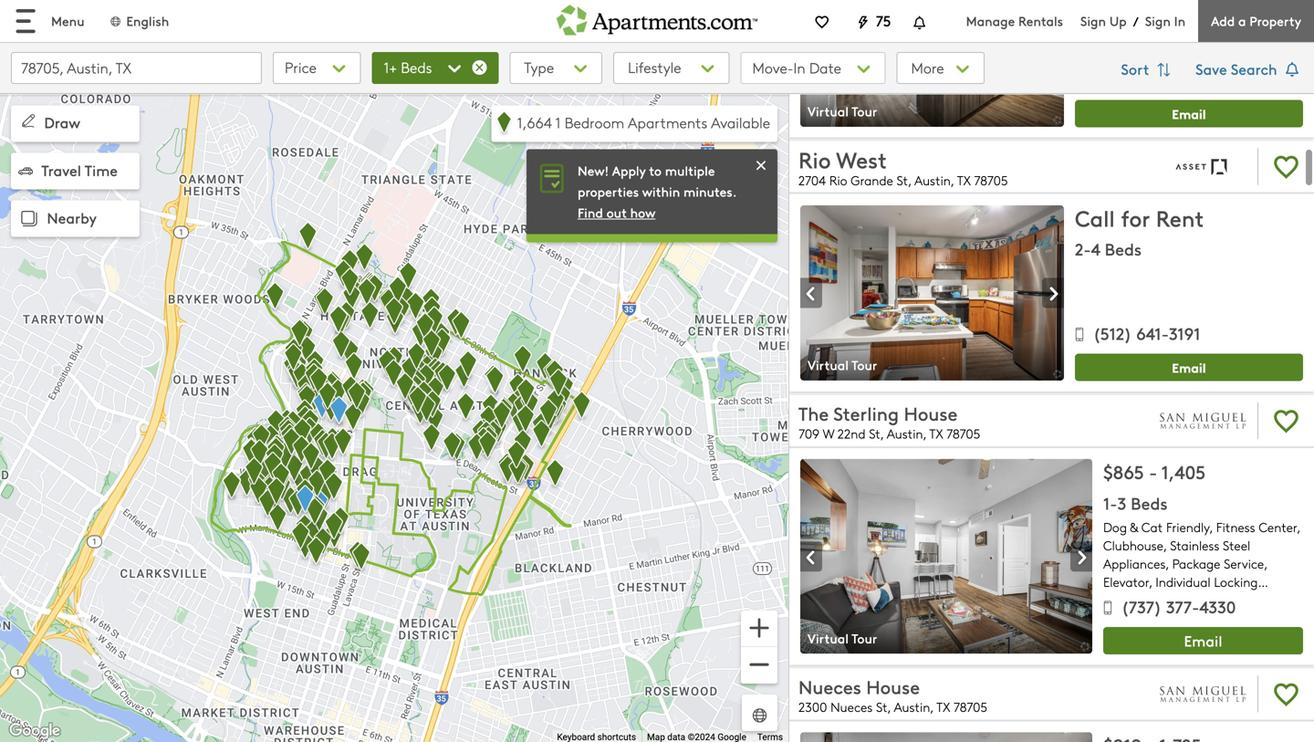 Task type: locate. For each thing, give the bounding box(es) containing it.
in
[[1175, 12, 1186, 30], [794, 58, 806, 78]]

virtual tour link up sterling
[[801, 356, 889, 374]]

$865
[[1104, 459, 1145, 484]]

78705
[[975, 172, 1009, 189], [947, 425, 981, 442], [954, 698, 988, 716]]

apply
[[612, 162, 646, 179]]

margin image left nearby
[[16, 206, 42, 232]]

2 vertical spatial email
[[1185, 631, 1223, 651]]

2 vertical spatial austin,
[[894, 698, 934, 716]]

type button
[[510, 52, 603, 84]]

78705 inside 'nueces house 2300 nueces st, austin, tx 78705'
[[954, 698, 988, 716]]

2 vertical spatial tour
[[852, 629, 878, 647]]

1 vertical spatial virtual
[[808, 356, 849, 374]]

virtual for the
[[808, 629, 849, 647]]

sign left the up
[[1081, 12, 1107, 30]]

virtual tour up sterling
[[808, 356, 878, 374]]

san miguel management image
[[1160, 399, 1247, 443], [1160, 672, 1247, 716]]

save search button
[[1196, 52, 1304, 89]]

virtual tour down date on the top right of the page
[[808, 102, 878, 120]]

0 vertical spatial 78705
[[975, 172, 1009, 189]]

call
[[1076, 203, 1116, 233]]

tour up west
[[852, 102, 878, 120]]

1 san miguel management image from the top
[[1160, 399, 1247, 443]]

2 vertical spatial virtual
[[808, 629, 849, 647]]

1 virtual from the top
[[808, 102, 849, 120]]

beds inside $865 - 1,405 1-3 beds
[[1131, 492, 1168, 514]]

tx inside 'nueces house 2300 nueces st, austin, tx 78705'
[[937, 698, 951, 716]]

1,664 1 bedroom apartments available
[[517, 112, 771, 132]]

individual locking bedrooms
[[1104, 573, 1259, 609]]

3 tour from the top
[[852, 629, 878, 647]]

3
[[1118, 492, 1127, 514]]

add
[[1212, 12, 1236, 30]]

1 horizontal spatial sign
[[1146, 12, 1171, 30]]

grande
[[851, 172, 894, 189]]

time
[[85, 160, 118, 180]]

email
[[1173, 105, 1207, 123], [1173, 358, 1207, 377], [1185, 631, 1223, 651]]

austin, right grande
[[915, 172, 955, 189]]

email button down 3191
[[1076, 354, 1304, 381]]

house
[[904, 401, 958, 426], [867, 674, 921, 699]]

1 vertical spatial 78705
[[947, 425, 981, 442]]

sort button
[[1112, 52, 1185, 89]]

the sterling house 709 w 22nd st, austin, tx 78705
[[799, 401, 981, 442]]

virtual down date on the top right of the page
[[808, 102, 849, 120]]

lifestyle
[[628, 57, 682, 77]]

2 vertical spatial st,
[[877, 698, 891, 716]]

friendly
[[1167, 519, 1210, 536]]

1 vertical spatial san miguel management image
[[1160, 672, 1247, 716]]

0 vertical spatial tx
[[958, 172, 971, 189]]

beds right 1+
[[401, 57, 432, 77]]

virtual tour link down date on the top right of the page
[[801, 102, 889, 120]]

move-in date
[[753, 58, 842, 78]]

virtual tour link up 'nueces house 2300 nueces st, austin, tx 78705' in the right of the page
[[801, 629, 889, 648]]

(737)
[[1122, 595, 1162, 618]]

san miguel management image up 1,405
[[1160, 399, 1247, 443]]

building photo - karnes house image
[[801, 0, 1065, 127]]

austin, up building photo - nueces house
[[894, 698, 934, 716]]

austin, right 22nd
[[887, 425, 927, 442]]

elevator
[[1104, 573, 1150, 591]]

0 vertical spatial in
[[1175, 12, 1186, 30]]

margin image
[[18, 111, 38, 131], [16, 206, 42, 232]]

a
[[1239, 12, 1247, 30]]

training image
[[752, 156, 771, 175]]

sign right /
[[1146, 12, 1171, 30]]

google image
[[5, 720, 65, 742]]

in left "add"
[[1175, 12, 1186, 30]]

1 vertical spatial st,
[[869, 425, 884, 442]]

2 virtual tour from the top
[[808, 356, 878, 374]]

1,405
[[1162, 459, 1206, 484]]

Location or Point of Interest text field
[[11, 52, 262, 84]]

margin image left 'draw' on the top left of page
[[18, 111, 38, 131]]

virtual for rio
[[808, 356, 849, 374]]

709
[[799, 425, 820, 442]]

2 virtual tour link from the top
[[801, 356, 889, 374]]

tx
[[958, 172, 971, 189], [930, 425, 944, 442], [937, 698, 951, 716]]

steel
[[1224, 537, 1251, 554]]

3 virtual tour link from the top
[[801, 629, 889, 648]]

0 horizontal spatial sign
[[1081, 12, 1107, 30]]

nueces
[[799, 674, 862, 699], [831, 698, 873, 716]]

1 vertical spatial virtual tour
[[808, 356, 878, 374]]

1 vertical spatial email button
[[1076, 354, 1304, 381]]

house inside 'nueces house 2300 nueces st, austin, tx 78705'
[[867, 674, 921, 699]]

house up building photo - nueces house
[[867, 674, 921, 699]]

2 tour from the top
[[852, 356, 878, 374]]

email button down 4330
[[1104, 627, 1304, 655]]

0 vertical spatial st,
[[897, 172, 912, 189]]

0 vertical spatial virtual
[[808, 102, 849, 120]]

3 virtual tour from the top
[[808, 629, 878, 647]]

1 vertical spatial tx
[[930, 425, 944, 442]]

2 vertical spatial 78705
[[954, 698, 988, 716]]

in left date on the top right of the page
[[794, 58, 806, 78]]

0 vertical spatial san miguel management image
[[1160, 399, 1247, 443]]

1 vertical spatial in
[[794, 58, 806, 78]]

virtual tour
[[808, 102, 878, 120], [808, 356, 878, 374], [808, 629, 878, 647]]

2 vertical spatial email button
[[1104, 627, 1304, 655]]

email down 4330
[[1185, 631, 1223, 651]]

margin image inside the draw button
[[18, 111, 38, 131]]

0 vertical spatial austin,
[[915, 172, 955, 189]]

0 vertical spatial email button
[[1076, 100, 1304, 127]]

email button down save
[[1076, 100, 1304, 127]]

2 virtual from the top
[[808, 356, 849, 374]]

1 vertical spatial margin image
[[16, 206, 42, 232]]

1 vertical spatial house
[[867, 674, 921, 699]]

move-in date button
[[741, 52, 886, 84]]

property
[[1250, 12, 1302, 30]]

0 vertical spatial beds
[[401, 57, 432, 77]]

641-
[[1137, 322, 1170, 345]]

2 vertical spatial virtual tour link
[[801, 629, 889, 648]]

(512)
[[1094, 322, 1132, 345]]

st, inside 'nueces house 2300 nueces st, austin, tx 78705'
[[877, 698, 891, 716]]

how
[[631, 204, 656, 222]]

2 vertical spatial virtual tour
[[808, 629, 878, 647]]

interior photo - rio west image
[[801, 205, 1065, 381]]

service
[[1225, 555, 1265, 573]]

tour for west
[[852, 356, 878, 374]]

menu button
[[0, 0, 99, 42]]

email button
[[1076, 100, 1304, 127], [1076, 354, 1304, 381], [1104, 627, 1304, 655]]

0 vertical spatial tour
[[852, 102, 878, 120]]

rio
[[799, 144, 831, 175], [830, 172, 848, 189]]

1 vertical spatial tour
[[852, 356, 878, 374]]

house right sterling
[[904, 401, 958, 426]]

1+ beds button
[[372, 52, 499, 84]]

78705 inside rio west 2704 rio grande st, austin, tx 78705
[[975, 172, 1009, 189]]

1 vertical spatial email
[[1173, 358, 1207, 377]]

3 virtual from the top
[[808, 629, 849, 647]]

search
[[1231, 58, 1278, 79]]

email down 3191
[[1173, 358, 1207, 377]]

virtual up the
[[808, 356, 849, 374]]

in inside button
[[794, 58, 806, 78]]

beds
[[401, 57, 432, 77], [1105, 238, 1142, 260], [1131, 492, 1168, 514]]

beds up cat
[[1131, 492, 1168, 514]]

west
[[837, 144, 888, 175]]

find
[[578, 204, 603, 222]]

cat
[[1142, 519, 1163, 536]]

1
[[556, 112, 561, 132]]

1 horizontal spatial in
[[1175, 12, 1186, 30]]

st, inside rio west 2704 rio grande st, austin, tx 78705
[[897, 172, 912, 189]]

map region
[[0, 0, 894, 742]]

377-
[[1167, 595, 1200, 618]]

2 vertical spatial beds
[[1131, 492, 1168, 514]]

virtual up 2300
[[808, 629, 849, 647]]

margin image for draw
[[18, 111, 38, 131]]

0 vertical spatial house
[[904, 401, 958, 426]]

st,
[[897, 172, 912, 189], [869, 425, 884, 442], [877, 698, 891, 716]]

email down save
[[1173, 105, 1207, 123]]

margin image inside nearby link
[[16, 206, 42, 232]]

beds inside call for rent 2-4 beds
[[1105, 238, 1142, 260]]

sign
[[1081, 12, 1107, 30], [1146, 12, 1171, 30]]

2 vertical spatial tx
[[937, 698, 951, 716]]

email button for 4330
[[1104, 627, 1304, 655]]

1 vertical spatial beds
[[1105, 238, 1142, 260]]

0 vertical spatial virtual tour
[[808, 102, 878, 120]]

date
[[810, 58, 842, 78]]

price button
[[273, 52, 361, 84]]

beds right 4
[[1105, 238, 1142, 260]]

email button for 3191
[[1076, 354, 1304, 381]]

0 vertical spatial email
[[1173, 105, 1207, 123]]

0 vertical spatial margin image
[[18, 111, 38, 131]]

1 virtual tour from the top
[[808, 102, 878, 120]]

tour up sterling
[[852, 356, 878, 374]]

house inside the sterling house 709 w 22nd st, austin, tx 78705
[[904, 401, 958, 426]]

tour up 'nueces house 2300 nueces st, austin, tx 78705' in the right of the page
[[852, 629, 878, 647]]

1 vertical spatial virtual tour link
[[801, 356, 889, 374]]

tx inside rio west 2704 rio grande st, austin, tx 78705
[[958, 172, 971, 189]]

0 vertical spatial virtual tour link
[[801, 102, 889, 120]]

bedrooms
[[1104, 592, 1162, 609]]

1 tour from the top
[[852, 102, 878, 120]]

virtual tour for west
[[808, 356, 878, 374]]

san miguel management image down 4330
[[1160, 672, 1247, 716]]

st, right grande
[[897, 172, 912, 189]]

virtual tour up 2300
[[808, 629, 878, 647]]

0 horizontal spatial in
[[794, 58, 806, 78]]

1 vertical spatial austin,
[[887, 425, 927, 442]]

available
[[711, 112, 771, 132]]

manage rentals link
[[967, 12, 1081, 30]]

minutes.
[[684, 183, 737, 200]]

2 san miguel management image from the top
[[1160, 672, 1247, 716]]

building photo - the sterling house image
[[801, 459, 1093, 654]]

st, up building photo - nueces house
[[877, 698, 891, 716]]

st, right 22nd
[[869, 425, 884, 442]]

center
[[1259, 519, 1298, 536]]

package
[[1173, 555, 1221, 573]]

placard image image
[[801, 279, 823, 309], [1043, 279, 1065, 309], [801, 542, 823, 573], [1071, 542, 1093, 573]]

1 sign from the left
[[1081, 12, 1107, 30]]



Task type: describe. For each thing, give the bounding box(es) containing it.
manage
[[967, 12, 1016, 30]]

1-
[[1104, 492, 1118, 514]]

draw button
[[11, 105, 140, 142]]

tx inside the sterling house 709 w 22nd st, austin, tx 78705
[[930, 425, 944, 442]]

move-
[[753, 58, 794, 78]]

3191
[[1170, 322, 1201, 345]]

call for rent 2-4 beds
[[1076, 203, 1205, 260]]

margin image
[[18, 163, 33, 178]]

(512) 641-3191
[[1094, 322, 1201, 345]]

austin, inside 'nueces house 2300 nueces st, austin, tx 78705'
[[894, 698, 934, 716]]

margin image for nearby
[[16, 206, 42, 232]]

4330
[[1200, 595, 1237, 618]]

2300
[[799, 698, 828, 716]]

type
[[524, 57, 554, 77]]

&
[[1131, 519, 1139, 536]]

1+ beds
[[384, 57, 432, 77]]

2704
[[799, 172, 826, 189]]

(737) 377-4330 link
[[1104, 595, 1237, 623]]

austin, inside rio west 2704 rio grande st, austin, tx 78705
[[915, 172, 955, 189]]

manage rentals sign up / sign in
[[967, 12, 1186, 30]]

78705 inside the sterling house 709 w 22nd st, austin, tx 78705
[[947, 425, 981, 442]]

tour for sterling
[[852, 629, 878, 647]]

add a property link
[[1199, 0, 1315, 42]]

sterling
[[834, 401, 899, 426]]

travel time button
[[11, 153, 140, 190]]

new!
[[578, 162, 609, 179]]

sort
[[1122, 58, 1154, 79]]

(512) 641-3191 link
[[1076, 322, 1201, 350]]

dog & cat friendly fitness center clubhouse
[[1104, 519, 1298, 554]]

save
[[1196, 58, 1228, 79]]

stainless steel appliances
[[1104, 537, 1251, 573]]

dog
[[1104, 519, 1128, 536]]

nearby link
[[11, 201, 140, 237]]

save search
[[1196, 58, 1282, 79]]

rio west 2704 rio grande st, austin, tx 78705
[[799, 144, 1009, 189]]

rio left west
[[799, 144, 831, 175]]

properties
[[578, 183, 639, 200]]

building photo - nueces house image
[[801, 733, 1093, 742]]

package service elevator
[[1104, 555, 1265, 591]]

1+
[[384, 57, 397, 77]]

to
[[649, 162, 662, 179]]

individual
[[1156, 573, 1211, 591]]

san miguel management image for nueces house
[[1160, 672, 1247, 716]]

1,664
[[517, 112, 552, 132]]

virtual tour link for sterling
[[801, 629, 889, 648]]

75
[[876, 10, 892, 31]]

2-
[[1076, 238, 1092, 260]]

asset living image
[[1160, 145, 1247, 189]]

travel time
[[41, 160, 118, 180]]

satellite view image
[[750, 705, 771, 726]]

beds for the sterling house
[[1131, 492, 1168, 514]]

beds inside button
[[401, 57, 432, 77]]

sign in link
[[1146, 12, 1186, 30]]

san miguel management image for the sterling house
[[1160, 399, 1247, 443]]

find out how link
[[578, 204, 656, 222]]

1 virtual tour link from the top
[[801, 102, 889, 120]]

(737) 377-4330
[[1122, 595, 1237, 618]]

within
[[643, 183, 681, 200]]

travel
[[41, 160, 81, 180]]

-
[[1150, 459, 1158, 484]]

2 sign from the left
[[1146, 12, 1171, 30]]

rentals
[[1019, 12, 1064, 30]]

st, inside the sterling house 709 w 22nd st, austin, tx 78705
[[869, 425, 884, 442]]

english
[[126, 12, 169, 30]]

lifestyle button
[[614, 52, 730, 84]]

menu
[[51, 12, 85, 30]]

more
[[912, 58, 949, 78]]

apartments.com logo image
[[557, 0, 758, 35]]

22nd
[[838, 425, 866, 442]]

email for 3191
[[1173, 358, 1207, 377]]

virtual tour link for west
[[801, 356, 889, 374]]

nearby
[[47, 207, 97, 228]]

virtual tour for sterling
[[808, 629, 878, 647]]

in inside the manage rentals sign up / sign in
[[1175, 12, 1186, 30]]

out
[[607, 204, 627, 222]]

appliances
[[1104, 555, 1166, 573]]

rio right 2704
[[830, 172, 848, 189]]

the
[[799, 401, 829, 426]]

/
[[1134, 12, 1139, 30]]

add a property
[[1212, 12, 1302, 30]]

bedroom
[[565, 112, 625, 132]]

rent
[[1157, 203, 1205, 233]]

draw
[[44, 112, 80, 133]]

4
[[1092, 238, 1101, 260]]

austin, inside the sterling house 709 w 22nd st, austin, tx 78705
[[887, 425, 927, 442]]

apartments
[[628, 112, 708, 132]]

beds for rio west
[[1105, 238, 1142, 260]]

email for 4330
[[1185, 631, 1223, 651]]

new! apply to multiple properties within minutes. find out how
[[578, 162, 737, 222]]

locking
[[1215, 573, 1259, 591]]

fitness
[[1217, 519, 1256, 536]]

multiple
[[665, 162, 715, 179]]

price
[[285, 57, 317, 77]]

english link
[[108, 12, 169, 30]]

$865 - 1,405 1-3 beds
[[1104, 459, 1206, 514]]

clubhouse
[[1104, 537, 1164, 554]]

for
[[1121, 203, 1151, 233]]

more button
[[897, 52, 985, 84]]

sign up link
[[1081, 12, 1127, 30]]

stainless
[[1171, 537, 1220, 554]]



Task type: vqa. For each thing, say whether or not it's contained in the screenshot.
,
no



